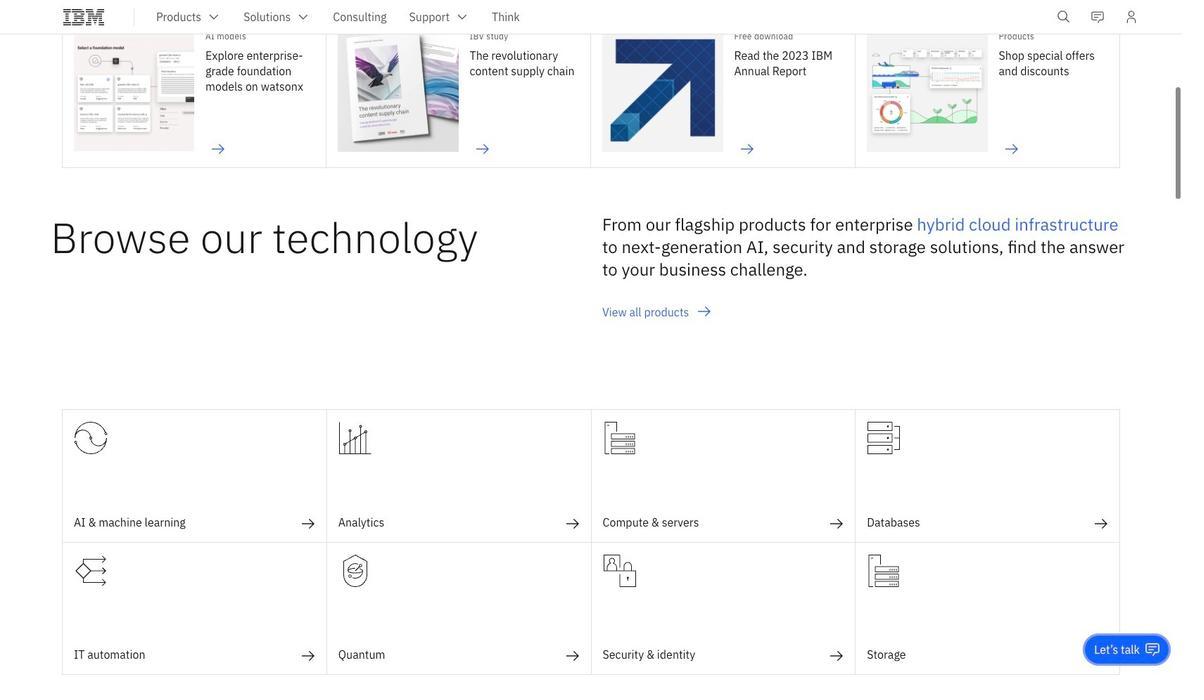 Task type: vqa. For each thing, say whether or not it's contained in the screenshot.
"Let's talk" element
yes



Task type: locate. For each thing, give the bounding box(es) containing it.
let's talk element
[[1095, 643, 1140, 658]]



